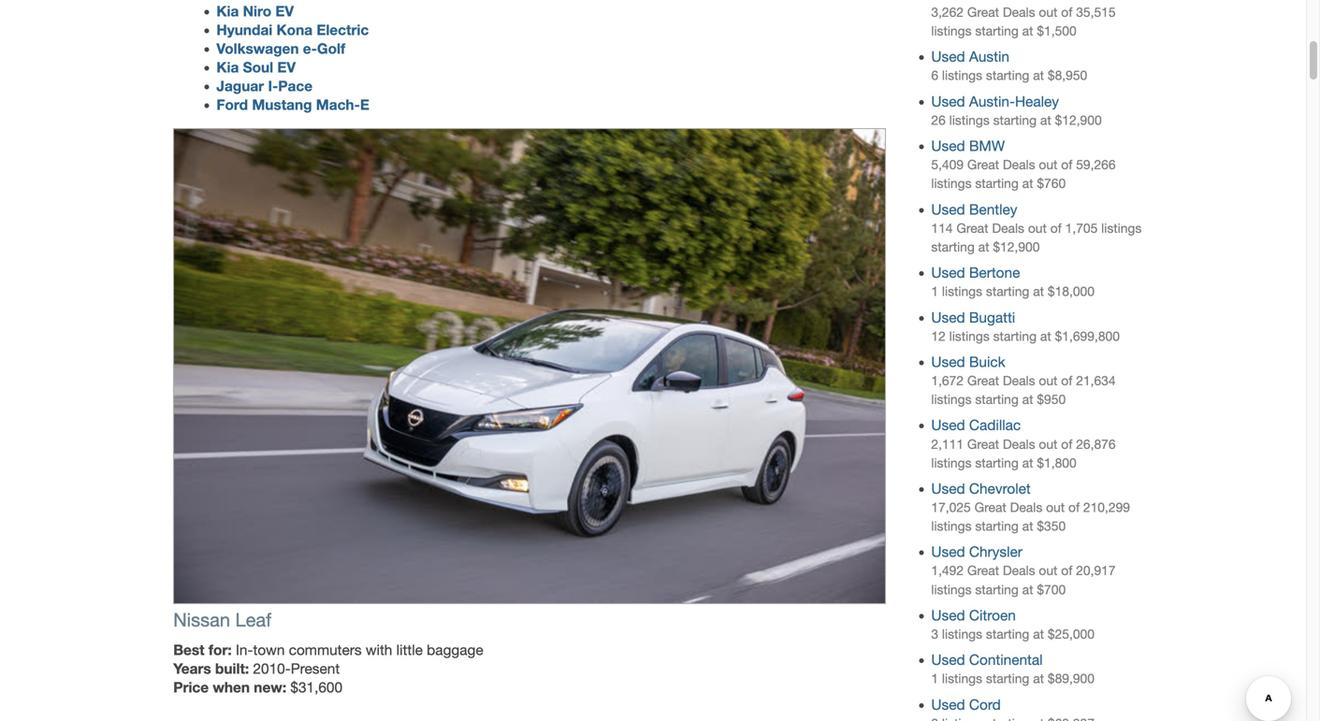 Task type: vqa. For each thing, say whether or not it's contained in the screenshot.


Task type: describe. For each thing, give the bounding box(es) containing it.
2010-
[[253, 660, 291, 677]]

starting inside used continental 1 listings starting at $89,900
[[986, 671, 1029, 686]]

used citroen 3 listings starting at $25,000
[[931, 607, 1095, 642]]

at inside used citroen 3 listings starting at $25,000
[[1033, 627, 1044, 642]]

at inside 114 great deals out of 1,705 listings starting at
[[978, 239, 989, 254]]

great for chevrolet
[[975, 500, 1006, 515]]

in-
[[236, 642, 253, 659]]

of for used cadillac
[[1061, 437, 1072, 452]]

$1,699,800
[[1055, 329, 1120, 344]]

$950
[[1037, 392, 1066, 407]]

used for used bugatti 12 listings starting at $1,699,800
[[931, 309, 965, 326]]

at inside "17,025 great deals out of 210,299 listings starting at"
[[1022, 519, 1033, 534]]

listings inside used bugatti 12 listings starting at $1,699,800
[[949, 329, 990, 344]]

used cadillac
[[931, 417, 1021, 434]]

listings inside used bertone 1 listings starting at $18,000
[[942, 284, 982, 299]]

used for used citroen 3 listings starting at $25,000
[[931, 607, 965, 624]]

used chevrolet link
[[931, 480, 1031, 497]]

at inside 1,492 great deals out of 20,917 listings starting at
[[1022, 582, 1033, 597]]

1 vertical spatial $12,900
[[993, 239, 1040, 254]]

of for used chrysler
[[1061, 563, 1072, 578]]

at inside used austin-healey 26 listings starting at $12,900
[[1040, 113, 1051, 128]]

listings inside used continental 1 listings starting at $89,900
[[942, 671, 982, 686]]

1,492
[[931, 563, 964, 578]]

austin
[[969, 48, 1009, 65]]

used cadillac link
[[931, 417, 1021, 434]]

pace
[[278, 77, 313, 95]]

out for chevrolet
[[1046, 500, 1065, 515]]

great inside 3,262 great deals out of 35,515 listings starting at
[[967, 5, 999, 20]]

price
[[173, 679, 209, 696]]

2 kia from the top
[[216, 58, 239, 76]]

0 vertical spatial ev
[[275, 2, 294, 20]]

used austin-healey 26 listings starting at $12,900
[[931, 93, 1102, 128]]

when
[[213, 679, 250, 696]]

listings inside 1,672 great deals out of 21,634 listings starting at
[[931, 392, 972, 407]]

kia soul ev link
[[216, 58, 296, 76]]

6
[[931, 68, 938, 83]]

nissan
[[173, 609, 230, 631]]

out for bentley
[[1028, 221, 1047, 236]]

starting inside "17,025 great deals out of 210,299 listings starting at"
[[975, 519, 1019, 534]]

bmw
[[969, 138, 1005, 154]]

used for used bmw
[[931, 138, 965, 154]]

out for buick
[[1039, 373, 1058, 388]]

at inside 3,262 great deals out of 35,515 listings starting at
[[1022, 23, 1033, 38]]

chrysler
[[969, 544, 1022, 561]]

1 kia from the top
[[216, 2, 239, 20]]

used for used cadillac
[[931, 417, 965, 434]]

listings inside used austin-healey 26 listings starting at $12,900
[[949, 113, 990, 128]]

built:
[[215, 660, 249, 677]]

used chrysler link
[[931, 544, 1022, 561]]

starting inside 1,492 great deals out of 20,917 listings starting at
[[975, 582, 1019, 597]]

1,672 great deals out of 21,634 listings starting at
[[931, 373, 1116, 407]]

of for used bmw
[[1061, 157, 1072, 172]]

best for: in-town commuters with little baggage years built: 2010-present price when new: $31,600
[[173, 641, 483, 696]]

present
[[291, 660, 340, 677]]

used chrysler
[[931, 544, 1022, 561]]

volkswagen
[[216, 40, 299, 57]]

used austin 6 listings starting at $8,950
[[931, 48, 1087, 83]]

i-
[[268, 77, 278, 95]]

starting inside 2,111 great deals out of 26,876 listings starting at
[[975, 455, 1019, 470]]

used for used cord
[[931, 696, 965, 713]]

used continental link
[[931, 652, 1043, 669]]

bentley
[[969, 201, 1017, 218]]

years
[[173, 660, 211, 677]]

used cord link
[[931, 696, 1001, 713]]

listings inside "17,025 great deals out of 210,299 listings starting at"
[[931, 519, 972, 534]]

deals for used bentley
[[992, 221, 1024, 236]]

$31,600
[[290, 679, 342, 696]]

bertone
[[969, 264, 1020, 281]]

used chevrolet
[[931, 480, 1031, 497]]

of for used buick
[[1061, 373, 1072, 388]]

$1,800
[[1037, 455, 1077, 470]]

citroen
[[969, 607, 1016, 624]]

volkswagen e-golf link
[[216, 40, 345, 57]]

used for used buick
[[931, 354, 965, 370]]

nissan leaf
[[173, 609, 271, 631]]

5,409 great deals out of 59,266 listings starting at
[[931, 157, 1116, 191]]

jaguar i-pace link
[[216, 77, 313, 95]]

listings inside used citroen 3 listings starting at $25,000
[[942, 627, 982, 642]]

17,025 great deals out of 210,299 listings starting at
[[931, 500, 1130, 534]]

5,409
[[931, 157, 964, 172]]

3,262 great deals out of 35,515 listings starting at
[[931, 5, 1116, 38]]

golf
[[317, 40, 345, 57]]

20,917
[[1076, 563, 1116, 578]]

town
[[253, 642, 285, 659]]

3
[[931, 627, 938, 642]]

used buick
[[931, 354, 1005, 370]]

17,025
[[931, 500, 971, 515]]

used austin-healey link
[[931, 93, 1059, 110]]

leaf
[[235, 609, 271, 631]]

out for cadillac
[[1039, 437, 1058, 452]]

kia niro ev link
[[216, 2, 294, 20]]

1 for used continental
[[931, 671, 938, 686]]

26,876
[[1076, 437, 1116, 452]]

114 great deals out of 1,705 listings starting at
[[931, 221, 1142, 254]]

$25,000
[[1048, 627, 1095, 642]]

used bmw
[[931, 138, 1005, 154]]

new:
[[254, 679, 286, 696]]

hyundai
[[216, 21, 273, 38]]

114
[[931, 221, 953, 236]]

starting inside 3,262 great deals out of 35,515 listings starting at
[[975, 23, 1019, 38]]

cord
[[969, 696, 1001, 713]]

$760
[[1037, 176, 1066, 191]]

3,262
[[931, 5, 964, 20]]



Task type: locate. For each thing, give the bounding box(es) containing it.
1 used from the top
[[931, 48, 965, 65]]

at left $700
[[1022, 582, 1033, 597]]

listings inside 114 great deals out of 1,705 listings starting at
[[1101, 221, 1142, 236]]

of up $700
[[1061, 563, 1072, 578]]

starting inside used bertone 1 listings starting at $18,000
[[986, 284, 1029, 299]]

out inside 1,672 great deals out of 21,634 listings starting at
[[1039, 373, 1058, 388]]

starting down bugatti
[[993, 329, 1037, 344]]

used bertone link
[[931, 264, 1020, 281]]

starting inside 5,409 great deals out of 59,266 listings starting at
[[975, 176, 1019, 191]]

at left $1,500
[[1022, 23, 1033, 38]]

of up $1,500
[[1061, 5, 1072, 20]]

at inside used bertone 1 listings starting at $18,000
[[1033, 284, 1044, 299]]

listings inside 3,262 great deals out of 35,515 listings starting at
[[931, 23, 972, 38]]

deals inside "17,025 great deals out of 210,299 listings starting at"
[[1010, 500, 1042, 515]]

starting down continental
[[986, 671, 1029, 686]]

starting inside 1,672 great deals out of 21,634 listings starting at
[[975, 392, 1019, 407]]

13 used from the top
[[931, 696, 965, 713]]

used inside used bugatti 12 listings starting at $1,699,800
[[931, 309, 965, 326]]

deals for used buick
[[1003, 373, 1035, 388]]

great inside "17,025 great deals out of 210,299 listings starting at"
[[975, 500, 1006, 515]]

listings down used bugatti link at the top of the page
[[949, 329, 990, 344]]

listings inside 'used austin 6 listings starting at $8,950'
[[942, 68, 982, 83]]

at left $18,000
[[1033, 284, 1044, 299]]

at left $1,800
[[1022, 455, 1033, 470]]

commuters
[[289, 642, 362, 659]]

1 vertical spatial 1
[[931, 671, 938, 686]]

1 horizontal spatial $12,900
[[1055, 113, 1102, 128]]

$18,000
[[1048, 284, 1095, 299]]

0 horizontal spatial $12,900
[[993, 239, 1040, 254]]

used for used continental 1 listings starting at $89,900
[[931, 652, 965, 669]]

used inside used continental 1 listings starting at $89,900
[[931, 652, 965, 669]]

starting up cadillac
[[975, 392, 1019, 407]]

used down 3
[[931, 652, 965, 669]]

great down buick at the right
[[967, 373, 999, 388]]

used austin link
[[931, 48, 1009, 65]]

$700
[[1037, 582, 1066, 597]]

listings down the 5,409 on the top right
[[931, 176, 972, 191]]

used up 17,025
[[931, 480, 965, 497]]

deals down bentley
[[992, 221, 1024, 236]]

2 used from the top
[[931, 93, 965, 110]]

used bertone 1 listings starting at $18,000
[[931, 264, 1095, 299]]

deals down buick at the right
[[1003, 373, 1035, 388]]

starting down citroen
[[986, 627, 1029, 642]]

starting up austin
[[975, 23, 1019, 38]]

healey
[[1015, 93, 1059, 110]]

out up $700
[[1039, 563, 1058, 578]]

deals inside 3,262 great deals out of 35,515 listings starting at
[[1003, 5, 1035, 20]]

at inside 'used austin 6 listings starting at $8,950'
[[1033, 68, 1044, 83]]

used for used chevrolet
[[931, 480, 965, 497]]

out left 1,705
[[1028, 221, 1047, 236]]

out inside 1,492 great deals out of 20,917 listings starting at
[[1039, 563, 1058, 578]]

of inside 1,492 great deals out of 20,917 listings starting at
[[1061, 563, 1072, 578]]

soul
[[243, 58, 273, 76]]

listings down 17,025
[[931, 519, 972, 534]]

great for chrysler
[[967, 563, 999, 578]]

1 up 'used cord'
[[931, 671, 938, 686]]

at left $89,900
[[1033, 671, 1044, 686]]

starting down austin
[[986, 68, 1029, 83]]

deals down chrysler
[[1003, 563, 1035, 578]]

great down used chrysler link
[[967, 563, 999, 578]]

210,299
[[1083, 500, 1130, 515]]

mach-
[[316, 96, 360, 113]]

starting inside 'used austin 6 listings starting at $8,950'
[[986, 68, 1029, 83]]

deals for used chrysler
[[1003, 563, 1035, 578]]

of up "$950"
[[1061, 373, 1072, 388]]

starting up citroen
[[975, 582, 1019, 597]]

kia up hyundai on the left top of the page
[[216, 2, 239, 20]]

2,111
[[931, 437, 964, 452]]

1,672
[[931, 373, 964, 388]]

deals up $350
[[1010, 500, 1042, 515]]

ev up hyundai kona electric link
[[275, 2, 294, 20]]

great right 3,262
[[967, 5, 999, 20]]

at inside used bugatti 12 listings starting at $1,699,800
[[1040, 329, 1051, 344]]

used inside used citroen 3 listings starting at $25,000
[[931, 607, 965, 624]]

$8,950
[[1048, 68, 1087, 83]]

used cord
[[931, 696, 1001, 713]]

4 used from the top
[[931, 201, 965, 218]]

$12,900
[[1055, 113, 1102, 128], [993, 239, 1040, 254]]

used up 1,492
[[931, 544, 965, 561]]

great inside 114 great deals out of 1,705 listings starting at
[[956, 221, 988, 236]]

$1,500
[[1037, 23, 1077, 38]]

out inside 2,111 great deals out of 26,876 listings starting at
[[1039, 437, 1058, 452]]

of inside 1,672 great deals out of 21,634 listings starting at
[[1061, 373, 1072, 388]]

used bentley
[[931, 201, 1017, 218]]

out for chrysler
[[1039, 563, 1058, 578]]

out for bmw
[[1039, 157, 1058, 172]]

starting down the 'used austin-healey' link
[[993, 113, 1037, 128]]

starting down bertone
[[986, 284, 1029, 299]]

e-
[[303, 40, 317, 57]]

starting up chrysler
[[975, 519, 1019, 534]]

of inside 5,409 great deals out of 59,266 listings starting at
[[1061, 157, 1072, 172]]

used bentley link
[[931, 201, 1017, 218]]

out
[[1039, 5, 1058, 20], [1039, 157, 1058, 172], [1028, 221, 1047, 236], [1039, 373, 1058, 388], [1039, 437, 1058, 452], [1046, 500, 1065, 515], [1039, 563, 1058, 578]]

used continental 1 listings starting at $89,900
[[931, 652, 1095, 686]]

6 used from the top
[[931, 309, 965, 326]]

out inside 114 great deals out of 1,705 listings starting at
[[1028, 221, 1047, 236]]

great for bentley
[[956, 221, 988, 236]]

used up 26 at the top right
[[931, 93, 965, 110]]

11 used from the top
[[931, 607, 965, 624]]

out up $350
[[1046, 500, 1065, 515]]

best
[[173, 641, 204, 659]]

used up 12
[[931, 309, 965, 326]]

at inside used continental 1 listings starting at $89,900
[[1033, 671, 1044, 686]]

kia niro ev hyundai kona electric volkswagen e-golf kia soul ev jaguar i-pace ford mustang mach-e
[[216, 2, 369, 113]]

deals inside 1,672 great deals out of 21,634 listings starting at
[[1003, 373, 1035, 388]]

used buick link
[[931, 354, 1005, 370]]

12
[[931, 329, 946, 344]]

deals inside 5,409 great deals out of 59,266 listings starting at
[[1003, 157, 1035, 172]]

listings inside 5,409 great deals out of 59,266 listings starting at
[[931, 176, 972, 191]]

out inside "17,025 great deals out of 210,299 listings starting at"
[[1046, 500, 1065, 515]]

great down the bmw
[[967, 157, 999, 172]]

0 vertical spatial kia
[[216, 2, 239, 20]]

buick
[[969, 354, 1005, 370]]

used up 3
[[931, 607, 965, 624]]

baggage
[[427, 642, 483, 659]]

$350
[[1037, 519, 1066, 534]]

jaguar
[[216, 77, 264, 95]]

35,515
[[1076, 5, 1116, 20]]

deals up austin
[[1003, 5, 1035, 20]]

kia
[[216, 2, 239, 20], [216, 58, 239, 76]]

deals for used chevrolet
[[1010, 500, 1042, 515]]

of inside 114 great deals out of 1,705 listings starting at
[[1050, 221, 1062, 236]]

listings down 3,262
[[931, 23, 972, 38]]

ford mustang mach-e link
[[216, 96, 369, 113]]

3 used from the top
[[931, 138, 965, 154]]

of
[[1061, 5, 1072, 20], [1061, 157, 1072, 172], [1050, 221, 1062, 236], [1061, 373, 1072, 388], [1061, 437, 1072, 452], [1068, 500, 1080, 515], [1061, 563, 1072, 578]]

at inside 2,111 great deals out of 26,876 listings starting at
[[1022, 455, 1033, 470]]

used up the 5,409 on the top right
[[931, 138, 965, 154]]

0 vertical spatial 1
[[931, 284, 938, 299]]

great down used cadillac link
[[967, 437, 999, 452]]

1 up 12
[[931, 284, 938, 299]]

used inside used bertone 1 listings starting at $18,000
[[931, 264, 965, 281]]

1 vertical spatial kia
[[216, 58, 239, 76]]

at left $25,000
[[1033, 627, 1044, 642]]

at
[[1022, 23, 1033, 38], [1033, 68, 1044, 83], [1040, 113, 1051, 128], [1022, 176, 1033, 191], [978, 239, 989, 254], [1033, 284, 1044, 299], [1040, 329, 1051, 344], [1022, 392, 1033, 407], [1022, 455, 1033, 470], [1022, 519, 1033, 534], [1022, 582, 1033, 597], [1033, 627, 1044, 642], [1033, 671, 1044, 686]]

listings down 'used bertone' link
[[942, 284, 982, 299]]

great for buick
[[967, 373, 999, 388]]

$12,900 inside used austin-healey 26 listings starting at $12,900
[[1055, 113, 1102, 128]]

out up "$950"
[[1039, 373, 1058, 388]]

starting inside used austin-healey 26 listings starting at $12,900
[[993, 113, 1037, 128]]

deals inside 1,492 great deals out of 20,917 listings starting at
[[1003, 563, 1035, 578]]

mustang
[[252, 96, 312, 113]]

listings down 1,492
[[931, 582, 972, 597]]

great inside 2,111 great deals out of 26,876 listings starting at
[[967, 437, 999, 452]]

ev
[[275, 2, 294, 20], [277, 58, 296, 76]]

kona
[[277, 21, 313, 38]]

niro
[[243, 2, 271, 20]]

used inside 'used austin 6 listings starting at $8,950'
[[931, 48, 965, 65]]

at inside 1,672 great deals out of 21,634 listings starting at
[[1022, 392, 1033, 407]]

of up $760
[[1061, 157, 1072, 172]]

5 used from the top
[[931, 264, 965, 281]]

starting inside used citroen 3 listings starting at $25,000
[[986, 627, 1029, 642]]

for:
[[208, 641, 232, 659]]

great inside 1,672 great deals out of 21,634 listings starting at
[[967, 373, 999, 388]]

great inside 1,492 great deals out of 20,917 listings starting at
[[967, 563, 999, 578]]

used up "114"
[[931, 201, 965, 218]]

starting inside used bugatti 12 listings starting at $1,699,800
[[993, 329, 1037, 344]]

9 used from the top
[[931, 480, 965, 497]]

1 1 from the top
[[931, 284, 938, 299]]

used left cord on the right
[[931, 696, 965, 713]]

of inside 2,111 great deals out of 26,876 listings starting at
[[1061, 437, 1072, 452]]

used bmw link
[[931, 138, 1005, 154]]

hyundai kona electric link
[[216, 21, 369, 38]]

great
[[967, 5, 999, 20], [967, 157, 999, 172], [956, 221, 988, 236], [967, 373, 999, 388], [967, 437, 999, 452], [975, 500, 1006, 515], [967, 563, 999, 578]]

starting up chevrolet
[[975, 455, 1019, 470]]

used citroen link
[[931, 607, 1016, 624]]

starting down "114"
[[931, 239, 975, 254]]

1,492 great deals out of 20,917 listings starting at
[[931, 563, 1116, 597]]

listings up used bmw link on the right of the page
[[949, 113, 990, 128]]

deals for used bmw
[[1003, 157, 1035, 172]]

of left 1,705
[[1050, 221, 1062, 236]]

deals down the bmw
[[1003, 157, 1035, 172]]

10 used from the top
[[931, 544, 965, 561]]

used for used bertone 1 listings starting at $18,000
[[931, 264, 965, 281]]

0 vertical spatial $12,900
[[1055, 113, 1102, 128]]

great down 'used bentley' link
[[956, 221, 988, 236]]

at left $760
[[1022, 176, 1033, 191]]

1 for used bertone
[[931, 284, 938, 299]]

12 used from the top
[[931, 652, 965, 669]]

listings right 1,705
[[1101, 221, 1142, 236]]

listings down 2,111 in the bottom of the page
[[931, 455, 972, 470]]

used for used chrysler
[[931, 544, 965, 561]]

59,266
[[1076, 157, 1116, 172]]

used up "1,672" on the right of page
[[931, 354, 965, 370]]

1 inside used bertone 1 listings starting at $18,000
[[931, 284, 938, 299]]

bugatti
[[969, 309, 1015, 326]]

used bugatti 12 listings starting at $1,699,800
[[931, 309, 1120, 344]]

7 used from the top
[[931, 354, 965, 370]]

of up $1,800
[[1061, 437, 1072, 452]]

austin-
[[969, 93, 1015, 110]]

ev down volkswagen e-golf link
[[277, 58, 296, 76]]

listings down "1,672" on the right of page
[[931, 392, 972, 407]]

$12,900 up bertone
[[993, 239, 1040, 254]]

2023 nissan leaf preview summaryimage image
[[173, 128, 886, 604]]

2 1 from the top
[[931, 671, 938, 686]]

8 used from the top
[[931, 417, 965, 434]]

cadillac
[[969, 417, 1021, 434]]

used for used austin-healey 26 listings starting at $12,900
[[931, 93, 965, 110]]

1 vertical spatial ev
[[277, 58, 296, 76]]

chevrolet
[[969, 480, 1031, 497]]

deals down cadillac
[[1003, 437, 1035, 452]]

21,634
[[1076, 373, 1116, 388]]

used inside used austin-healey 26 listings starting at $12,900
[[931, 93, 965, 110]]

out inside 3,262 great deals out of 35,515 listings starting at
[[1039, 5, 1058, 20]]

$89,900
[[1048, 671, 1095, 686]]

starting
[[975, 23, 1019, 38], [986, 68, 1029, 83], [993, 113, 1037, 128], [975, 176, 1019, 191], [931, 239, 975, 254], [986, 284, 1029, 299], [993, 329, 1037, 344], [975, 392, 1019, 407], [975, 455, 1019, 470], [975, 519, 1019, 534], [975, 582, 1019, 597], [986, 627, 1029, 642], [986, 671, 1029, 686]]

great for cadillac
[[967, 437, 999, 452]]

listings down used austin link
[[942, 68, 982, 83]]

great for bmw
[[967, 157, 999, 172]]

used for used bentley
[[931, 201, 965, 218]]

starting up bentley
[[975, 176, 1019, 191]]

out up $1,800
[[1039, 437, 1058, 452]]

of left 210,299
[[1068, 500, 1080, 515]]

kia up jaguar on the top left
[[216, 58, 239, 76]]

deals for used cadillac
[[1003, 437, 1035, 452]]

at left "$950"
[[1022, 392, 1033, 407]]

electric
[[317, 21, 369, 38]]

used down "114"
[[931, 264, 965, 281]]

listings down used citroen link
[[942, 627, 982, 642]]

of inside 3,262 great deals out of 35,515 listings starting at
[[1061, 5, 1072, 20]]

1 inside used continental 1 listings starting at $89,900
[[931, 671, 938, 686]]

out inside 5,409 great deals out of 59,266 listings starting at
[[1039, 157, 1058, 172]]

used up 2,111 in the bottom of the page
[[931, 417, 965, 434]]

at inside 5,409 great deals out of 59,266 listings starting at
[[1022, 176, 1033, 191]]

of for used chevrolet
[[1068, 500, 1080, 515]]

at left $350
[[1022, 519, 1033, 534]]

used up 6 at the top of page
[[931, 48, 965, 65]]

listings
[[931, 23, 972, 38], [942, 68, 982, 83], [949, 113, 990, 128], [931, 176, 972, 191], [1101, 221, 1142, 236], [942, 284, 982, 299], [949, 329, 990, 344], [931, 392, 972, 407], [931, 455, 972, 470], [931, 519, 972, 534], [931, 582, 972, 597], [942, 627, 982, 642], [942, 671, 982, 686]]

listings up 'used cord'
[[942, 671, 982, 686]]

at down healey
[[1040, 113, 1051, 128]]

used for used austin 6 listings starting at $8,950
[[931, 48, 965, 65]]

great down used chevrolet
[[975, 500, 1006, 515]]

of for used bentley
[[1050, 221, 1062, 236]]

with
[[366, 642, 392, 659]]

26
[[931, 113, 946, 128]]

1,705
[[1065, 221, 1098, 236]]

at up 'used bertone' link
[[978, 239, 989, 254]]

e
[[360, 96, 369, 113]]

out up $760
[[1039, 157, 1058, 172]]

deals inside 114 great deals out of 1,705 listings starting at
[[992, 221, 1024, 236]]

starting inside 114 great deals out of 1,705 listings starting at
[[931, 239, 975, 254]]

great inside 5,409 great deals out of 59,266 listings starting at
[[967, 157, 999, 172]]

listings inside 1,492 great deals out of 20,917 listings starting at
[[931, 582, 972, 597]]

ford
[[216, 96, 248, 113]]

$12,900 down healey
[[1055, 113, 1102, 128]]

little
[[396, 642, 423, 659]]

at up healey
[[1033, 68, 1044, 83]]

at left $1,699,800
[[1040, 329, 1051, 344]]

2,111 great deals out of 26,876 listings starting at
[[931, 437, 1116, 470]]

listings inside 2,111 great deals out of 26,876 listings starting at
[[931, 455, 972, 470]]

of inside "17,025 great deals out of 210,299 listings starting at"
[[1068, 500, 1080, 515]]

deals inside 2,111 great deals out of 26,876 listings starting at
[[1003, 437, 1035, 452]]

out up $1,500
[[1039, 5, 1058, 20]]



